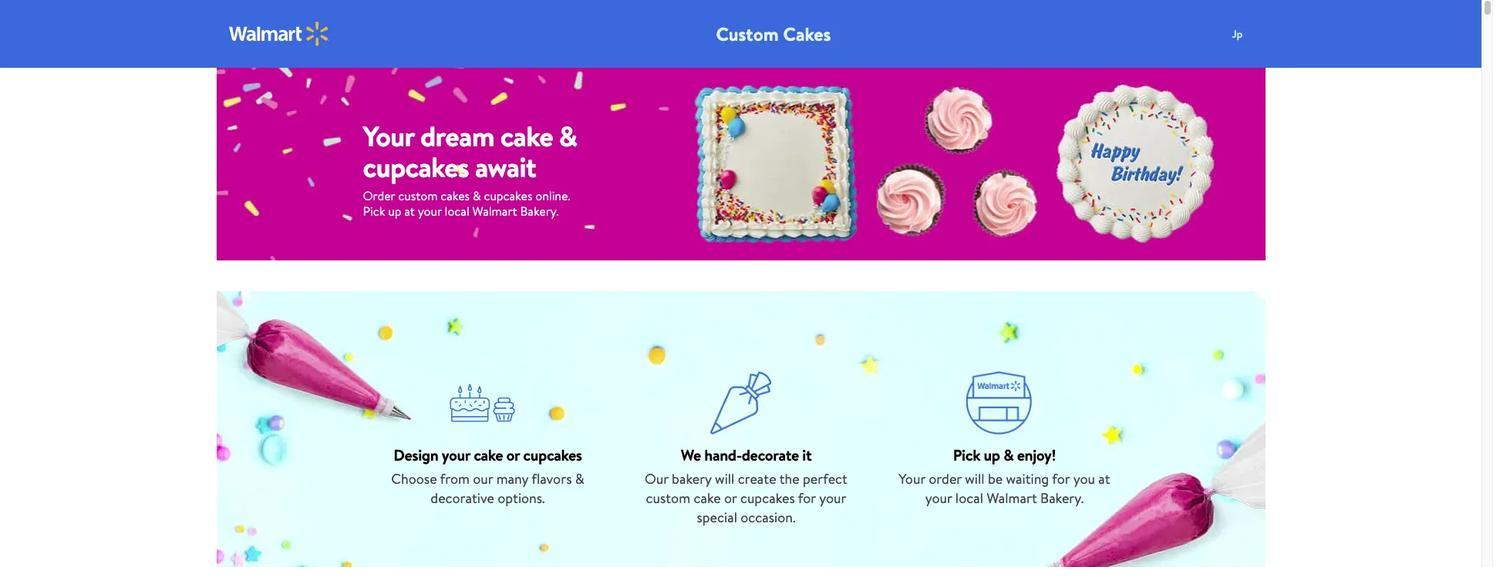 Task type: describe. For each thing, give the bounding box(es) containing it.
online.
[[535, 188, 570, 205]]

cupcakes up order
[[363, 148, 469, 186]]

& right cakes
[[473, 188, 481, 205]]

up inside pick up & enjoy! your order will be waiting for you at your local walmart bakery.
[[984, 445, 1000, 466]]

custom inside we hand-decorate it our bakery will create the perfect custom cake or cupcakes for your special occasion.
[[646, 489, 690, 508]]

perfect
[[803, 469, 847, 489]]

flavors
[[531, 469, 572, 489]]

pick inside your dream cake & cupcakes await order custom cakes & cupcakes online. pick up at your local walmart bakery.
[[363, 203, 385, 219]]

bakery. inside your dream cake & cupcakes await order custom cakes & cupcakes online. pick up at your local walmart bakery.
[[520, 203, 559, 219]]

decorate
[[742, 445, 799, 466]]

cakes
[[441, 188, 470, 205]]

cake inside we hand-decorate it our bakery will create the perfect custom cake or cupcakes for your special occasion.
[[694, 489, 721, 508]]

bakery. inside pick up & enjoy! your order will be waiting for you at your local walmart bakery.
[[1040, 489, 1084, 508]]

waiting
[[1006, 469, 1049, 489]]

enjoy!
[[1017, 445, 1056, 466]]

hand-
[[704, 445, 742, 466]]

back to walmart.com image
[[229, 22, 329, 46]]

the
[[779, 469, 799, 489]]

custom inside your dream cake & cupcakes await order custom cakes & cupcakes online. pick up at your local walmart bakery.
[[398, 188, 438, 205]]

we
[[681, 445, 701, 466]]

cake for dream
[[500, 117, 553, 156]]

your inside your dream cake & cupcakes await order custom cakes & cupcakes online. pick up at your local walmart bakery.
[[363, 117, 414, 156]]

pick inside pick up & enjoy! your order will be waiting for you at your local walmart bakery.
[[953, 445, 980, 466]]

or inside design your cake or cupcakes choose from our many flavors & decorative options.
[[506, 445, 520, 466]]

create
[[738, 469, 776, 489]]

order
[[363, 188, 395, 205]]

for inside we hand-decorate it our bakery will create the perfect custom cake or cupcakes for your special occasion.
[[798, 489, 816, 508]]

cupcakes down await in the left of the page
[[484, 188, 532, 205]]

for inside pick up & enjoy! your order will be waiting for you at your local walmart bakery.
[[1052, 469, 1070, 489]]

order
[[929, 469, 962, 489]]

design
[[394, 445, 438, 466]]

jp
[[1232, 26, 1243, 41]]

special
[[697, 508, 737, 528]]

your inside design your cake or cupcakes choose from our many flavors & decorative options.
[[442, 445, 470, 466]]

custom
[[716, 21, 779, 47]]

& up online.
[[559, 117, 577, 156]]

it
[[802, 445, 812, 466]]

await
[[475, 148, 536, 186]]

cupcakes inside design your cake or cupcakes choose from our many flavors & decorative options.
[[523, 445, 582, 466]]

design your cake or cupcakes choose from our many flavors & decorative options.
[[391, 445, 584, 508]]



Task type: locate. For each thing, give the bounding box(es) containing it.
will for hand-
[[715, 469, 735, 489]]

0 vertical spatial custom
[[398, 188, 438, 205]]

0 horizontal spatial for
[[798, 489, 816, 508]]

2 vertical spatial cake
[[694, 489, 721, 508]]

local down order
[[955, 489, 983, 508]]

1 vertical spatial local
[[955, 489, 983, 508]]

1 horizontal spatial custom
[[646, 489, 690, 508]]

pick up & enjoy! your order will be waiting for you at your local walmart bakery.
[[899, 445, 1110, 508]]

0 vertical spatial cake
[[500, 117, 553, 156]]

will
[[715, 469, 735, 489], [965, 469, 985, 489]]

0 horizontal spatial bakery.
[[520, 203, 559, 219]]

2 will from the left
[[965, 469, 985, 489]]

0 horizontal spatial or
[[506, 445, 520, 466]]

cake up online.
[[500, 117, 553, 156]]

& inside pick up & enjoy! your order will be waiting for you at your local walmart bakery.
[[1003, 445, 1014, 466]]

1 vertical spatial up
[[984, 445, 1000, 466]]

1 vertical spatial cake
[[474, 445, 503, 466]]

dream
[[420, 117, 494, 156]]

1 horizontal spatial bakery.
[[1040, 489, 1084, 508]]

1 horizontal spatial your
[[899, 469, 925, 489]]

many
[[496, 469, 528, 489]]

for
[[1052, 469, 1070, 489], [798, 489, 816, 508]]

or up 'special'
[[724, 489, 737, 508]]

1 vertical spatial or
[[724, 489, 737, 508]]

walmart inside your dream cake & cupcakes await order custom cakes & cupcakes online. pick up at your local walmart bakery.
[[472, 203, 517, 219]]

will inside we hand-decorate it our bakery will create the perfect custom cake or cupcakes for your special occasion.
[[715, 469, 735, 489]]

1 horizontal spatial up
[[984, 445, 1000, 466]]

bakery.
[[520, 203, 559, 219], [1040, 489, 1084, 508]]

cake up our at bottom left
[[474, 445, 503, 466]]

your right order
[[418, 203, 442, 219]]

or
[[506, 445, 520, 466], [724, 489, 737, 508]]

1 vertical spatial your
[[899, 469, 925, 489]]

0 horizontal spatial local
[[445, 203, 469, 219]]

0 horizontal spatial walmart
[[472, 203, 517, 219]]

you
[[1073, 469, 1095, 489]]

0 horizontal spatial at
[[404, 203, 415, 219]]

0 vertical spatial walmart
[[472, 203, 517, 219]]

1 horizontal spatial or
[[724, 489, 737, 508]]

1 vertical spatial bakery.
[[1040, 489, 1084, 508]]

your down perfect
[[819, 489, 846, 508]]

custom
[[398, 188, 438, 205], [646, 489, 690, 508]]

cakes
[[783, 21, 831, 47]]

& inside design your cake or cupcakes choose from our many flavors & decorative options.
[[575, 469, 584, 489]]

1 horizontal spatial for
[[1052, 469, 1070, 489]]

local
[[445, 203, 469, 219], [955, 489, 983, 508]]

cake up 'special'
[[694, 489, 721, 508]]

your up from
[[442, 445, 470, 466]]

bakery. down await in the left of the page
[[520, 203, 559, 219]]

for left you
[[1052, 469, 1070, 489]]

local inside pick up & enjoy! your order will be waiting for you at your local walmart bakery.
[[955, 489, 983, 508]]

bakery
[[672, 469, 712, 489]]

your inside we hand-decorate it our bakery will create the perfect custom cake or cupcakes for your special occasion.
[[819, 489, 846, 508]]

custom cakes
[[716, 21, 831, 47]]

0 vertical spatial pick
[[363, 203, 385, 219]]

your left order
[[899, 469, 925, 489]]

decorative
[[431, 489, 494, 508]]

for down the
[[798, 489, 816, 508]]

1 horizontal spatial local
[[955, 489, 983, 508]]

cake
[[500, 117, 553, 156], [474, 445, 503, 466], [694, 489, 721, 508]]

at inside your dream cake & cupcakes await order custom cakes & cupcakes online. pick up at your local walmart bakery.
[[404, 203, 415, 219]]

0 horizontal spatial your
[[363, 117, 414, 156]]

0 vertical spatial local
[[445, 203, 469, 219]]

at right order
[[404, 203, 415, 219]]

walmart inside pick up & enjoy! your order will be waiting for you at your local walmart bakery.
[[987, 489, 1037, 508]]

pick
[[363, 203, 385, 219], [953, 445, 980, 466]]

walmart down waiting
[[987, 489, 1037, 508]]

1 horizontal spatial will
[[965, 469, 985, 489]]

1 horizontal spatial at
[[1098, 469, 1110, 489]]

up up "be"
[[984, 445, 1000, 466]]

up inside your dream cake & cupcakes await order custom cakes & cupcakes online. pick up at your local walmart bakery.
[[388, 203, 401, 219]]

0 vertical spatial at
[[404, 203, 415, 219]]

1 vertical spatial custom
[[646, 489, 690, 508]]

options.
[[498, 489, 545, 508]]

your
[[418, 203, 442, 219], [442, 445, 470, 466], [819, 489, 846, 508], [925, 489, 952, 508]]

0 horizontal spatial will
[[715, 469, 735, 489]]

walmart right cakes
[[472, 203, 517, 219]]

be
[[988, 469, 1003, 489]]

0 horizontal spatial up
[[388, 203, 401, 219]]

cupcakes inside we hand-decorate it our bakery will create the perfect custom cake or cupcakes for your special occasion.
[[740, 489, 795, 508]]

1 horizontal spatial pick
[[953, 445, 980, 466]]

from
[[440, 469, 470, 489]]

local inside your dream cake & cupcakes await order custom cakes & cupcakes online. pick up at your local walmart bakery.
[[445, 203, 469, 219]]

cake for your
[[474, 445, 503, 466]]

custom left cakes
[[398, 188, 438, 205]]

0 vertical spatial up
[[388, 203, 401, 219]]

cupcakes
[[363, 148, 469, 186], [484, 188, 532, 205], [523, 445, 582, 466], [740, 489, 795, 508]]

your dream cake & cupcakes await order custom cakes & cupcakes online. pick up at your local walmart bakery.
[[363, 117, 577, 219]]

0 vertical spatial or
[[506, 445, 520, 466]]

our
[[473, 469, 493, 489]]

will for up
[[965, 469, 985, 489]]

0 vertical spatial bakery.
[[520, 203, 559, 219]]

up
[[388, 203, 401, 219], [984, 445, 1000, 466]]

1 horizontal spatial walmart
[[987, 489, 1037, 508]]

at right you
[[1098, 469, 1110, 489]]

jp button
[[1222, 19, 1284, 49]]

your inside pick up & enjoy! your order will be waiting for you at your local walmart bakery.
[[925, 489, 952, 508]]

cake inside design your cake or cupcakes choose from our many flavors & decorative options.
[[474, 445, 503, 466]]

cake inside your dream cake & cupcakes await order custom cakes & cupcakes online. pick up at your local walmart bakery.
[[500, 117, 553, 156]]

or inside we hand-decorate it our bakery will create the perfect custom cake or cupcakes for your special occasion.
[[724, 489, 737, 508]]

your
[[363, 117, 414, 156], [899, 469, 925, 489]]

1 will from the left
[[715, 469, 735, 489]]

your down order
[[925, 489, 952, 508]]

bakery. down you
[[1040, 489, 1084, 508]]

at inside pick up & enjoy! your order will be waiting for you at your local walmart bakery.
[[1098, 469, 1110, 489]]

will inside pick up & enjoy! your order will be waiting for you at your local walmart bakery.
[[965, 469, 985, 489]]

0 horizontal spatial pick
[[363, 203, 385, 219]]

at
[[404, 203, 415, 219], [1098, 469, 1110, 489]]

0 vertical spatial your
[[363, 117, 414, 156]]

1 vertical spatial pick
[[953, 445, 980, 466]]

1 vertical spatial walmart
[[987, 489, 1037, 508]]

your up order
[[363, 117, 414, 156]]

& right flavors
[[575, 469, 584, 489]]

local down dream
[[445, 203, 469, 219]]

custom down our
[[646, 489, 690, 508]]

we hand-decorate it our bakery will create the perfect custom cake or cupcakes for your special occasion.
[[645, 445, 847, 528]]

0 horizontal spatial custom
[[398, 188, 438, 205]]

our
[[645, 469, 668, 489]]

up left cakes
[[388, 203, 401, 219]]

occasion.
[[741, 508, 796, 528]]

choose
[[391, 469, 437, 489]]

&
[[559, 117, 577, 156], [473, 188, 481, 205], [1003, 445, 1014, 466], [575, 469, 584, 489]]

will down hand-
[[715, 469, 735, 489]]

walmart
[[472, 203, 517, 219], [987, 489, 1037, 508]]

or up many
[[506, 445, 520, 466]]

& left the enjoy!
[[1003, 445, 1014, 466]]

1 vertical spatial at
[[1098, 469, 1110, 489]]

cupcakes up flavors
[[523, 445, 582, 466]]

cupcakes up occasion.
[[740, 489, 795, 508]]

your inside your dream cake & cupcakes await order custom cakes & cupcakes online. pick up at your local walmart bakery.
[[418, 203, 442, 219]]

your inside pick up & enjoy! your order will be waiting for you at your local walmart bakery.
[[899, 469, 925, 489]]

will left "be"
[[965, 469, 985, 489]]



Task type: vqa. For each thing, say whether or not it's contained in the screenshot.
the subscription
no



